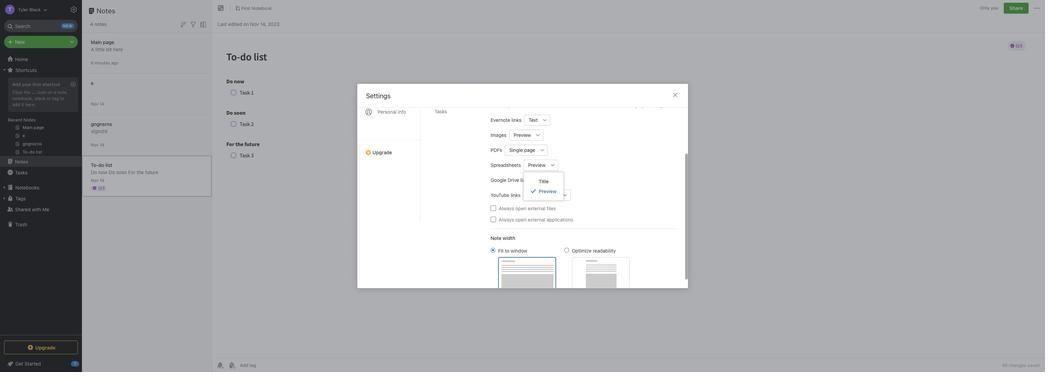 Task type: describe. For each thing, give the bounding box(es) containing it.
shared with me link
[[0, 204, 82, 215]]

links right drive
[[521, 177, 530, 183]]

recent notes
[[8, 117, 36, 123]]

you
[[991, 5, 999, 11]]

choose your default views for new links and attachments.
[[491, 103, 610, 108]]

title link
[[524, 176, 564, 186]]

Optimize readability radio
[[565, 248, 569, 253]]

last
[[218, 21, 227, 27]]

page for single
[[524, 147, 535, 153]]

fit to window
[[498, 248, 527, 254]]

changes
[[1009, 363, 1027, 368]]

nov up 0/3
[[91, 178, 98, 183]]

Fit to window radio
[[491, 248, 495, 253]]

always open external files
[[499, 205, 556, 211]]

tags button
[[0, 193, 82, 204]]

edited
[[228, 21, 242, 27]]

note list element
[[82, 0, 212, 372]]

notes inside note list element
[[97, 7, 115, 15]]

attachments.
[[583, 103, 610, 108]]

shortcut
[[42, 82, 60, 87]]

notebook
[[252, 5, 272, 11]]

or
[[47, 96, 51, 101]]

notes inside group
[[24, 117, 36, 123]]

width
[[503, 235, 515, 241]]

preview for spreadsheets
[[528, 162, 546, 168]]

first
[[242, 5, 251, 11]]

first notebook button
[[233, 3, 274, 13]]

default
[[518, 103, 532, 108]]

evernote links
[[491, 117, 522, 123]]

tab list containing personal info
[[357, 41, 421, 222]]

preview button for spreadsheets
[[524, 160, 547, 171]]

external for applications
[[528, 217, 546, 223]]

single page
[[509, 147, 535, 153]]

to inside 'icon on a note, notebook, stack or tag to add it here.'
[[60, 96, 64, 101]]

notes link
[[0, 156, 82, 167]]

info
[[398, 109, 406, 115]]

the inside to-do list do now do soon for the future
[[137, 169, 144, 175]]

expand notebooks image
[[2, 185, 7, 190]]

readability
[[593, 248, 616, 254]]

first notebook
[[242, 5, 272, 11]]

gngnsrns sfgnsfd
[[91, 121, 112, 134]]

dropdown list menu
[[524, 176, 564, 196]]

google
[[491, 177, 506, 183]]

3 14 from the top
[[100, 178, 104, 183]]

share button
[[1004, 3, 1029, 14]]

main
[[91, 39, 102, 45]]

preview button for images
[[509, 130, 533, 141]]

expand tags image
[[2, 196, 7, 201]]

note width
[[491, 235, 515, 241]]

add your first shortcut
[[12, 82, 60, 87]]

tag
[[52, 96, 59, 101]]

1 horizontal spatial upgrade
[[373, 150, 392, 155]]

here
[[113, 46, 123, 52]]

single page button
[[505, 145, 537, 156]]

add tag image
[[228, 361, 236, 370]]

choose
[[491, 103, 506, 108]]

optimize
[[572, 248, 592, 254]]

youtube
[[491, 192, 509, 198]]

the inside group
[[24, 89, 30, 95]]

always for always open external applications
[[499, 217, 514, 223]]

all changes saved
[[1003, 363, 1040, 368]]

icon
[[37, 89, 46, 95]]

trash
[[15, 222, 27, 227]]

only
[[981, 5, 990, 11]]

saved
[[1028, 363, 1040, 368]]

Always open external files checkbox
[[491, 206, 496, 211]]

click the ...
[[12, 89, 36, 95]]

14 for e
[[100, 101, 104, 106]]

links down drive
[[511, 192, 521, 198]]

google drive links
[[491, 177, 530, 183]]

shared
[[15, 207, 31, 212]]

tasks inside button
[[15, 170, 27, 175]]

new
[[553, 103, 562, 108]]

recent
[[8, 117, 22, 123]]

click
[[12, 89, 22, 95]]

and
[[574, 103, 581, 108]]

1 vertical spatial upgrade button
[[4, 341, 78, 355]]

open for always open external applications
[[516, 217, 527, 223]]

always open external applications
[[499, 217, 573, 223]]

first
[[33, 82, 41, 87]]

14,
[[260, 21, 267, 27]]

3 nov 14 from the top
[[91, 178, 104, 183]]

notebooks link
[[0, 182, 82, 193]]

tasks button
[[0, 167, 82, 178]]

nov 14 for gngnsrns
[[91, 142, 104, 147]]

Choose default view option for Spreadsheets field
[[524, 160, 558, 171]]

a
[[54, 89, 56, 95]]

text
[[529, 117, 538, 123]]

note
[[491, 235, 502, 241]]

Choose default view option for Images field
[[509, 130, 544, 141]]

tasks inside tab
[[435, 109, 447, 114]]

preview for images
[[514, 132, 531, 138]]

views
[[534, 103, 545, 108]]

main page a little bit here
[[91, 39, 123, 52]]

single
[[509, 147, 523, 153]]

new
[[15, 39, 25, 45]]

Note Editor text field
[[212, 33, 1046, 358]]

evernote
[[491, 117, 510, 123]]

add
[[12, 102, 20, 107]]

to-
[[91, 162, 98, 168]]

stack
[[34, 96, 45, 101]]

add a reminder image
[[216, 361, 224, 370]]



Task type: locate. For each thing, give the bounding box(es) containing it.
1 nov 14 from the top
[[91, 101, 104, 106]]

1 vertical spatial preview
[[528, 162, 546, 168]]

for
[[546, 103, 552, 108]]

external up the always open external applications
[[528, 205, 546, 211]]

youtube links
[[491, 192, 521, 198]]

only you
[[981, 5, 999, 11]]

expand note image
[[217, 4, 225, 12]]

preview link
[[524, 186, 564, 196]]

0 vertical spatial on
[[243, 21, 249, 27]]

0 horizontal spatial upgrade button
[[4, 341, 78, 355]]

nov down e
[[91, 101, 98, 106]]

1 horizontal spatial on
[[243, 21, 249, 27]]

1 vertical spatial page
[[524, 147, 535, 153]]

page inside main page a little bit here
[[103, 39, 114, 45]]

page for main
[[103, 39, 114, 45]]

notes
[[97, 7, 115, 15], [24, 117, 36, 123], [15, 159, 28, 164]]

option group containing fit to window
[[491, 247, 630, 291]]

here.
[[25, 102, 36, 107]]

0 horizontal spatial do
[[91, 169, 97, 175]]

drive
[[508, 177, 519, 183]]

1 vertical spatial notes
[[24, 117, 36, 123]]

what
[[611, 103, 622, 108]]

pdfs
[[491, 147, 502, 153]]

0 vertical spatial 14
[[100, 101, 104, 106]]

the left ...
[[24, 89, 30, 95]]

nov down sfgnsfd at the top left of page
[[91, 142, 98, 147]]

preview inside 'link'
[[539, 188, 557, 194]]

0 vertical spatial external
[[528, 205, 546, 211]]

1 horizontal spatial the
[[137, 169, 144, 175]]

14 for gngnsrns
[[100, 142, 104, 147]]

upgrade button inside tab list
[[357, 140, 420, 158]]

preview up single page
[[514, 132, 531, 138]]

minutes
[[95, 60, 110, 65]]

0/3
[[98, 186, 105, 191]]

on left a
[[47, 89, 52, 95]]

0 vertical spatial preview
[[514, 132, 531, 138]]

links
[[563, 103, 573, 108], [512, 117, 522, 123], [521, 177, 530, 183], [511, 192, 521, 198]]

0 vertical spatial tasks
[[435, 109, 447, 114]]

open for always open external files
[[516, 205, 527, 211]]

1 horizontal spatial upgrade button
[[357, 140, 420, 158]]

on right 'edited'
[[243, 21, 249, 27]]

personal
[[378, 109, 397, 115]]

1 always from the top
[[499, 205, 514, 211]]

1 vertical spatial nov 14
[[91, 142, 104, 147]]

1 horizontal spatial your
[[508, 103, 517, 108]]

home link
[[0, 54, 82, 65]]

2 always from the top
[[499, 217, 514, 223]]

note,
[[57, 89, 68, 95]]

open down always open external files
[[516, 217, 527, 223]]

1 vertical spatial always
[[499, 217, 514, 223]]

None search field
[[9, 20, 73, 32]]

nov 14 up gngnsrns
[[91, 101, 104, 106]]

trash link
[[0, 219, 82, 230]]

preview
[[514, 132, 531, 138], [528, 162, 546, 168], [539, 188, 557, 194]]

6
[[91, 60, 93, 65]]

me
[[42, 207, 49, 212]]

gngnsrns
[[91, 121, 112, 127]]

1 vertical spatial on
[[47, 89, 52, 95]]

tasks tab
[[429, 106, 480, 117]]

option group
[[491, 247, 630, 291]]

future
[[145, 169, 158, 175]]

your left "default"
[[508, 103, 517, 108]]

2 nov 14 from the top
[[91, 142, 104, 147]]

spreadsheets
[[491, 162, 521, 168]]

do down list
[[109, 169, 115, 175]]

the
[[24, 89, 30, 95], [137, 169, 144, 175]]

on inside 'icon on a note, notebook, stack or tag to add it here.'
[[47, 89, 52, 95]]

preview button down the single page field
[[524, 160, 547, 171]]

0 horizontal spatial tasks
[[15, 170, 27, 175]]

list
[[106, 162, 112, 168]]

images
[[491, 132, 507, 138]]

nov 14 up 0/3
[[91, 178, 104, 183]]

upgrade
[[373, 150, 392, 155], [35, 345, 56, 351]]

nov 14 down sfgnsfd at the top left of page
[[91, 142, 104, 147]]

Search text field
[[9, 20, 73, 32]]

1 vertical spatial 14
[[100, 142, 104, 147]]

1 vertical spatial open
[[516, 217, 527, 223]]

0 horizontal spatial your
[[22, 82, 31, 87]]

group
[[0, 75, 82, 159]]

1 horizontal spatial tasks
[[435, 109, 447, 114]]

e
[[91, 80, 94, 86]]

external
[[528, 205, 546, 211], [528, 217, 546, 223]]

fit
[[498, 248, 504, 254]]

2 external from the top
[[528, 217, 546, 223]]

1 vertical spatial to
[[505, 248, 509, 254]]

shortcuts
[[15, 67, 37, 73]]

always for always open external files
[[499, 205, 514, 211]]

tree
[[0, 54, 82, 335]]

nov inside note window element
[[250, 21, 259, 27]]

your
[[22, 82, 31, 87], [508, 103, 517, 108]]

preview inside choose default view option for images field
[[514, 132, 531, 138]]

0 vertical spatial to
[[60, 96, 64, 101]]

group containing add your first shortcut
[[0, 75, 82, 159]]

settings image
[[70, 5, 78, 14]]

14 up 0/3
[[100, 178, 104, 183]]

4 notes
[[90, 21, 107, 27]]

external down always open external files
[[528, 217, 546, 223]]

tree containing home
[[0, 54, 82, 335]]

0 vertical spatial nov 14
[[91, 101, 104, 106]]

soon
[[116, 169, 127, 175]]

14 down sfgnsfd at the top left of page
[[100, 142, 104, 147]]

external for files
[[528, 205, 546, 211]]

notes right recent
[[24, 117, 36, 123]]

do down to-
[[91, 169, 97, 175]]

to down note,
[[60, 96, 64, 101]]

sfgnsfd
[[91, 128, 107, 134]]

notes up notes
[[97, 7, 115, 15]]

preview button up 'single page' button
[[509, 130, 533, 141]]

Choose default view option for PDFs field
[[505, 145, 548, 156]]

ago
[[111, 60, 118, 65]]

new button
[[4, 36, 78, 48]]

note window element
[[212, 0, 1046, 372]]

1 open from the top
[[516, 205, 527, 211]]

preview up the title link
[[528, 162, 546, 168]]

the right the for
[[137, 169, 144, 175]]

nov 14
[[91, 101, 104, 106], [91, 142, 104, 147], [91, 178, 104, 183]]

shared with me
[[15, 207, 49, 212]]

Always open external applications checkbox
[[491, 217, 496, 222]]

Choose default view option for YouTube links field
[[523, 190, 571, 201]]

settings
[[366, 92, 391, 100]]

to inside option group
[[505, 248, 509, 254]]

do
[[91, 169, 97, 175], [109, 169, 115, 175]]

open up the always open external applications
[[516, 205, 527, 211]]

all
[[1003, 363, 1008, 368]]

14 up gngnsrns
[[100, 101, 104, 106]]

tab list
[[357, 41, 421, 222]]

links left and
[[563, 103, 573, 108]]

nov left 14,
[[250, 21, 259, 27]]

it
[[21, 102, 24, 107]]

0 horizontal spatial page
[[103, 39, 114, 45]]

your for default
[[508, 103, 517, 108]]

page up bit
[[103, 39, 114, 45]]

links left text button
[[512, 117, 522, 123]]

1 do from the left
[[91, 169, 97, 175]]

for
[[128, 169, 135, 175]]

page inside button
[[524, 147, 535, 153]]

1 vertical spatial your
[[508, 103, 517, 108]]

preview inside 'field'
[[528, 162, 546, 168]]

1 horizontal spatial to
[[505, 248, 509, 254]]

1 horizontal spatial page
[[524, 147, 535, 153]]

always right always open external applications option
[[499, 217, 514, 223]]

1 vertical spatial preview button
[[524, 160, 547, 171]]

0 vertical spatial the
[[24, 89, 30, 95]]

nov 14 for e
[[91, 101, 104, 106]]

are
[[623, 103, 630, 108]]

to right fit
[[505, 248, 509, 254]]

always
[[499, 205, 514, 211], [499, 217, 514, 223]]

2 open from the top
[[516, 217, 527, 223]]

page right single
[[524, 147, 535, 153]]

0 vertical spatial open
[[516, 205, 527, 211]]

0 vertical spatial upgrade
[[373, 150, 392, 155]]

2 14 from the top
[[100, 142, 104, 147]]

0 horizontal spatial on
[[47, 89, 52, 95]]

home
[[15, 56, 28, 62]]

1 14 from the top
[[100, 101, 104, 106]]

what are my options?
[[611, 103, 658, 108]]

1 vertical spatial the
[[137, 169, 144, 175]]

to-do list do now do soon for the future
[[91, 162, 158, 175]]

with
[[32, 207, 41, 212]]

0 vertical spatial your
[[22, 82, 31, 87]]

notes up tasks button
[[15, 159, 28, 164]]

2023
[[268, 21, 280, 27]]

close image
[[671, 91, 680, 99]]

bit
[[106, 46, 112, 52]]

my
[[632, 103, 638, 108]]

to
[[60, 96, 64, 101], [505, 248, 509, 254]]

open
[[516, 205, 527, 211], [516, 217, 527, 223]]

preview down title on the right
[[539, 188, 557, 194]]

title
[[539, 178, 549, 184]]

notes
[[95, 21, 107, 27]]

1 horizontal spatial do
[[109, 169, 115, 175]]

2 vertical spatial preview
[[539, 188, 557, 194]]

last edited on nov 14, 2023
[[218, 21, 280, 27]]

your inside group
[[22, 82, 31, 87]]

optimize readability
[[572, 248, 616, 254]]

0 vertical spatial notes
[[97, 7, 115, 15]]

Choose default view option for Evernote links field
[[524, 115, 551, 126]]

on
[[243, 21, 249, 27], [47, 89, 52, 95]]

0 vertical spatial always
[[499, 205, 514, 211]]

always right always open external files option
[[499, 205, 514, 211]]

notebooks
[[15, 185, 39, 190]]

your up click the ...
[[22, 82, 31, 87]]

0 vertical spatial preview button
[[509, 130, 533, 141]]

little
[[95, 46, 105, 52]]

0 horizontal spatial to
[[60, 96, 64, 101]]

your for first
[[22, 82, 31, 87]]

on inside note window element
[[243, 21, 249, 27]]

2 vertical spatial notes
[[15, 159, 28, 164]]

1 vertical spatial tasks
[[15, 170, 27, 175]]

0 horizontal spatial upgrade
[[35, 345, 56, 351]]

0 vertical spatial upgrade button
[[357, 140, 420, 158]]

do
[[98, 162, 104, 168]]

2 vertical spatial 14
[[100, 178, 104, 183]]

0 horizontal spatial the
[[24, 89, 30, 95]]

add
[[12, 82, 21, 87]]

1 external from the top
[[528, 205, 546, 211]]

1 vertical spatial external
[[528, 217, 546, 223]]

now
[[98, 169, 107, 175]]

1 vertical spatial upgrade
[[35, 345, 56, 351]]

2 do from the left
[[109, 169, 115, 175]]

6 minutes ago
[[91, 60, 118, 65]]

shortcuts button
[[0, 65, 82, 75]]

files
[[547, 205, 556, 211]]

0 vertical spatial page
[[103, 39, 114, 45]]

notebook,
[[12, 96, 33, 101]]

2 vertical spatial nov 14
[[91, 178, 104, 183]]



Task type: vqa. For each thing, say whether or not it's contained in the screenshot.


